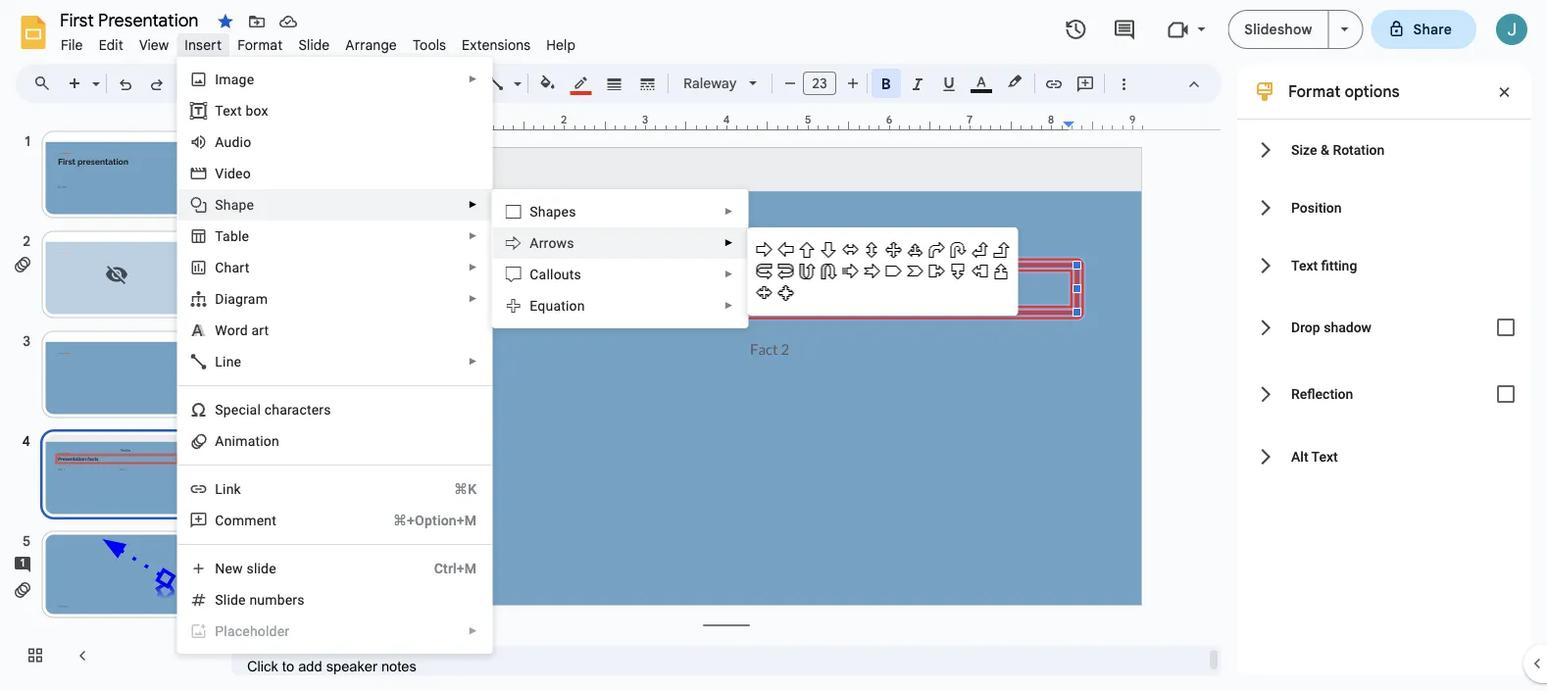 Task type: describe. For each thing, give the bounding box(es) containing it.
chart h element
[[215, 259, 255, 276]]

lin k
[[215, 481, 241, 497]]

u
[[224, 134, 232, 150]]

tools menu item
[[405, 33, 454, 56]]

line
[[215, 354, 241, 370]]

3 row from the top
[[753, 282, 1012, 304]]

left arrow callout image
[[969, 261, 991, 282]]

fitting
[[1321, 257, 1358, 273]]

slide menu item
[[291, 33, 338, 56]]

share button
[[1371, 10, 1477, 49]]

raleway
[[683, 75, 737, 92]]

e quation
[[530, 298, 585, 314]]

⌘+option+m element
[[370, 511, 477, 531]]

characters
[[264, 402, 331, 418]]

m
[[232, 512, 244, 529]]

⌘k
[[454, 481, 477, 497]]

spe c ial characters
[[215, 402, 331, 418]]

format options application
[[0, 0, 1547, 691]]

image i element
[[215, 71, 260, 87]]

arrange menu item
[[338, 33, 405, 56]]

equation e element
[[530, 298, 591, 314]]

s for hapes
[[530, 203, 538, 220]]

format menu item
[[230, 33, 291, 56]]

spe
[[215, 402, 239, 418]]

u-turn arrow image
[[948, 239, 969, 261]]

extensions menu item
[[454, 33, 539, 56]]

animation a element
[[215, 433, 285, 449]]

right arrow image
[[753, 239, 775, 261]]

curved down arrow image
[[818, 261, 840, 282]]

down arrow image
[[818, 239, 840, 261]]

chevron image
[[904, 261, 926, 282]]

bent-up arrow image
[[991, 239, 1012, 261]]

menu containing s
[[492, 189, 749, 329]]

alt
[[1291, 448, 1309, 465]]

c
[[239, 402, 246, 418]]

reflection tab
[[1238, 361, 1532, 428]]

curved right arrow image
[[753, 261, 775, 282]]

file
[[61, 36, 83, 53]]

n ew slide
[[215, 560, 276, 577]]

edit menu item
[[91, 33, 131, 56]]

art for c h art
[[232, 259, 249, 276]]

1 cell from the left
[[797, 282, 818, 304]]

size
[[1291, 141, 1317, 158]]

size & rotation
[[1291, 141, 1385, 158]]

placeholder p element
[[215, 623, 295, 639]]

tools
[[413, 36, 446, 53]]

► for hape
[[468, 199, 478, 210]]

► for allouts
[[724, 269, 734, 280]]

► for quation
[[724, 300, 734, 311]]

fill color: transparent image
[[537, 70, 559, 95]]

hape
[[223, 197, 254, 213]]

shadow
[[1324, 319, 1372, 336]]

shapes s element
[[530, 203, 582, 220]]

format for format
[[237, 36, 283, 53]]

ment
[[244, 512, 277, 529]]

up-down arrow image
[[861, 239, 883, 261]]

iagram
[[224, 291, 268, 307]]

c for h
[[215, 259, 224, 276]]

right margin image
[[1064, 115, 1142, 129]]

rrows
[[539, 235, 574, 251]]

left-right-up arrow image
[[904, 239, 926, 261]]

Rename text field
[[53, 8, 210, 31]]

t ext box
[[215, 102, 268, 119]]

ta b le
[[215, 228, 249, 244]]

Toggle shadow checkbox
[[1487, 308, 1526, 347]]

share
[[1414, 21, 1452, 38]]

quad arrow callout image
[[775, 282, 797, 304]]

insert
[[185, 36, 222, 53]]

up arrow image
[[797, 239, 818, 261]]

ctrl+m
[[434, 560, 477, 577]]

edit
[[99, 36, 123, 53]]

slid e numbers
[[215, 592, 305, 608]]

c h art
[[215, 259, 249, 276]]

Font size field
[[803, 72, 844, 100]]

left-right arrow callout image
[[753, 282, 775, 304]]

&
[[1321, 141, 1330, 158]]

dio
[[232, 134, 251, 150]]

callouts c element
[[530, 266, 587, 282]]

h
[[224, 259, 232, 276]]

d iagram
[[215, 291, 268, 307]]

raleway option
[[683, 70, 737, 97]]

slideshow
[[1245, 21, 1313, 38]]

comment m element
[[215, 512, 282, 529]]

alt text tab
[[1238, 428, 1532, 485]]

down arrow callout image
[[948, 261, 969, 282]]

text box t element
[[215, 102, 274, 119]]

word art w element
[[215, 322, 275, 338]]

toggle reflection image
[[1487, 375, 1526, 414]]

c for allouts
[[530, 266, 539, 282]]

a rrows
[[530, 235, 574, 251]]

1 row from the top
[[753, 239, 1012, 261]]

arrange
[[346, 36, 397, 53]]

mage
[[219, 71, 254, 87]]

border dash option
[[637, 70, 659, 97]]

a u dio
[[215, 134, 251, 150]]

help menu item
[[539, 33, 584, 56]]

text color image
[[971, 70, 992, 93]]

w ord art
[[215, 322, 269, 338]]

► for mage
[[468, 74, 478, 85]]

Font size text field
[[804, 72, 835, 95]]

highlight color image
[[1004, 70, 1026, 93]]

view
[[139, 36, 169, 53]]

ord
[[227, 322, 248, 338]]

video v element
[[215, 165, 257, 181]]

position
[[1291, 199, 1342, 215]]

ideo
[[224, 165, 251, 181]]

audio u element
[[215, 134, 257, 150]]



Task type: vqa. For each thing, say whether or not it's contained in the screenshot.
Format
yes



Task type: locate. For each thing, give the bounding box(es) containing it.
0 vertical spatial art
[[232, 259, 249, 276]]

c up the e at top
[[530, 266, 539, 282]]

Toggle reflection checkbox
[[1487, 375, 1526, 414]]

ext
[[223, 102, 242, 119]]

drop
[[1291, 319, 1321, 336]]

a left "dio"
[[215, 134, 224, 150]]

diagram d element
[[215, 291, 274, 307]]

a for nimation
[[215, 433, 224, 449]]

s hapes
[[530, 203, 576, 220]]

t
[[215, 102, 223, 119]]

left arrow image
[[775, 239, 797, 261]]

art
[[232, 259, 249, 276], [251, 322, 269, 338]]

text fitting tab
[[1238, 236, 1532, 294]]

co
[[215, 512, 232, 529]]

line q element
[[215, 354, 247, 370]]

co m ment
[[215, 512, 277, 529]]

s for hape
[[215, 197, 223, 213]]

1 horizontal spatial cell
[[991, 282, 1012, 304]]

up arrow callout image
[[991, 261, 1012, 282]]

drop shadow
[[1291, 319, 1372, 336]]

allouts
[[539, 266, 581, 282]]

menu bar
[[53, 25, 584, 58]]

format left options
[[1289, 81, 1341, 101]]

shape s element
[[215, 197, 260, 213]]

menu bar banner
[[0, 0, 1547, 691]]

view menu item
[[131, 33, 177, 56]]

lin
[[215, 481, 234, 497]]

art for w ord art
[[251, 322, 269, 338]]

reflection
[[1291, 386, 1354, 402]]

format
[[237, 36, 283, 53], [1289, 81, 1341, 101]]

cell down up arrow icon
[[797, 282, 818, 304]]

text left fitting
[[1291, 257, 1318, 273]]

table b element
[[215, 228, 255, 244]]

left-right arrow image
[[840, 239, 861, 261]]

1 horizontal spatial c
[[530, 266, 539, 282]]

a for rrows
[[530, 235, 539, 251]]

0 horizontal spatial s
[[215, 197, 223, 213]]

slide numbers e element
[[215, 592, 311, 608]]

quad arrow image
[[883, 239, 904, 261]]

a for u
[[215, 134, 224, 150]]

insert menu item
[[177, 33, 230, 56]]

bent arrow image
[[926, 239, 948, 261]]

new slide with layout image
[[87, 71, 100, 77]]

e
[[530, 298, 538, 314]]

s down the v
[[215, 197, 223, 213]]

► inside menu item
[[468, 626, 478, 637]]

c
[[215, 259, 224, 276], [530, 266, 539, 282]]

a
[[215, 134, 224, 150], [530, 235, 539, 251], [215, 433, 224, 449]]

i
[[215, 71, 219, 87]]

text
[[1291, 257, 1318, 273], [1312, 448, 1338, 465]]

new slide n element
[[215, 560, 282, 577]]

slide
[[299, 36, 330, 53]]

cell down the bent-up arrow icon in the top of the page
[[991, 282, 1012, 304]]

left-up arrow image
[[969, 239, 991, 261]]

n
[[215, 560, 225, 577]]

0 horizontal spatial cell
[[797, 282, 818, 304]]

notched right arrow image
[[861, 261, 883, 282]]

►
[[468, 74, 478, 85], [468, 199, 478, 210], [724, 206, 734, 217], [468, 230, 478, 242], [724, 237, 734, 249], [468, 262, 478, 273], [724, 269, 734, 280], [468, 293, 478, 304], [724, 300, 734, 311], [468, 356, 478, 367], [468, 626, 478, 637]]

help
[[546, 36, 576, 53]]

0 horizontal spatial c
[[215, 259, 224, 276]]

w
[[215, 322, 227, 338]]

► for rrows
[[724, 237, 734, 249]]

1 horizontal spatial format
[[1289, 81, 1341, 101]]

0 vertical spatial a
[[215, 134, 224, 150]]

numbers
[[249, 592, 305, 608]]

slid
[[215, 592, 238, 608]]

Menus field
[[25, 70, 68, 97]]

menu
[[177, 57, 493, 654], [492, 189, 749, 329]]

c allouts
[[530, 266, 581, 282]]

1 vertical spatial format
[[1289, 81, 1341, 101]]

Star checkbox
[[212, 8, 239, 35]]

s
[[215, 197, 223, 213], [530, 203, 538, 220]]

extensions
[[462, 36, 531, 53]]

quation
[[538, 298, 585, 314]]

menu bar containing file
[[53, 25, 584, 58]]

1 vertical spatial a
[[530, 235, 539, 251]]

a nimation
[[215, 433, 279, 449]]

ial
[[246, 402, 261, 418]]

1 vertical spatial text
[[1312, 448, 1338, 465]]

► for laceholder
[[468, 626, 478, 637]]

0 horizontal spatial art
[[232, 259, 249, 276]]

v ideo
[[215, 165, 251, 181]]

s hape
[[215, 197, 254, 213]]

b
[[230, 228, 238, 244]]

curved up arrow image
[[797, 261, 818, 282]]

ta
[[215, 228, 230, 244]]

text right alt
[[1312, 448, 1338, 465]]

1 horizontal spatial art
[[251, 322, 269, 338]]

1 horizontal spatial s
[[530, 203, 538, 220]]

format for format options
[[1289, 81, 1341, 101]]

p
[[215, 623, 224, 639]]

border color: red image
[[570, 70, 593, 95]]

position tab
[[1238, 178, 1532, 236]]

ctrl+m element
[[411, 559, 477, 579]]

select line image
[[509, 71, 522, 77]]

format options
[[1289, 81, 1400, 101]]

format inside 'menu item'
[[237, 36, 283, 53]]

alt text
[[1291, 448, 1338, 465]]

hapes
[[538, 203, 576, 220]]

options
[[1345, 81, 1400, 101]]

e
[[238, 592, 246, 608]]

slideshow button
[[1228, 10, 1329, 49]]

rotation
[[1333, 141, 1385, 158]]

row
[[753, 239, 1012, 261], [753, 261, 1012, 282], [753, 282, 1012, 304]]

arrows a element
[[530, 235, 580, 251]]

format options section
[[1238, 64, 1532, 676]]

toggle shadow image
[[1487, 308, 1526, 347]]

border weight option
[[604, 70, 626, 97]]

p laceholder
[[215, 623, 290, 639]]

slide
[[247, 560, 276, 577]]

striped right arrow image
[[840, 261, 861, 282]]

ew
[[225, 560, 243, 577]]

navigation
[[0, 111, 216, 691]]

le
[[238, 228, 249, 244]]

c up 'd'
[[215, 259, 224, 276]]

cell
[[797, 282, 818, 304], [991, 282, 1012, 304]]

art up 'd iagram'
[[232, 259, 249, 276]]

⌘+option+m
[[393, 512, 477, 529]]

right arrow callout image
[[926, 261, 948, 282]]

2 cell from the left
[[991, 282, 1012, 304]]

format inside section
[[1289, 81, 1341, 101]]

k
[[234, 481, 241, 497]]

link k element
[[215, 481, 247, 497]]

v
[[215, 165, 224, 181]]

menu item
[[178, 616, 492, 647]]

menu containing i
[[177, 57, 493, 654]]

file menu item
[[53, 33, 91, 56]]

menu bar inside menu bar 'banner'
[[53, 25, 584, 58]]

► for iagram
[[468, 293, 478, 304]]

main toolbar
[[58, 69, 1139, 100]]

box
[[246, 102, 268, 119]]

laceholder
[[224, 623, 290, 639]]

d
[[215, 291, 224, 307]]

a down s hapes
[[530, 235, 539, 251]]

i mage
[[215, 71, 254, 87]]

2 vertical spatial a
[[215, 433, 224, 449]]

s up a rrows
[[530, 203, 538, 220]]

size & rotation tab
[[1238, 121, 1532, 178]]

presentation options image
[[1341, 27, 1349, 31]]

navigation inside format options application
[[0, 111, 216, 691]]

curved left arrow image
[[775, 261, 797, 282]]

special characters c element
[[215, 402, 337, 418]]

2 row from the top
[[753, 261, 1012, 282]]

nimation
[[224, 433, 279, 449]]

0 horizontal spatial format
[[237, 36, 283, 53]]

pentagon image
[[883, 261, 904, 282]]

1 vertical spatial art
[[251, 322, 269, 338]]

format up the image i element in the top of the page
[[237, 36, 283, 53]]

a down spe
[[215, 433, 224, 449]]

art right ord
[[251, 322, 269, 338]]

0 vertical spatial text
[[1291, 257, 1318, 273]]

text fitting
[[1291, 257, 1358, 273]]

► for hapes
[[724, 206, 734, 217]]

drop shadow tab
[[1238, 294, 1532, 361]]

⌘k element
[[431, 480, 477, 499]]

0 vertical spatial format
[[237, 36, 283, 53]]

menu item containing p
[[178, 616, 492, 647]]



